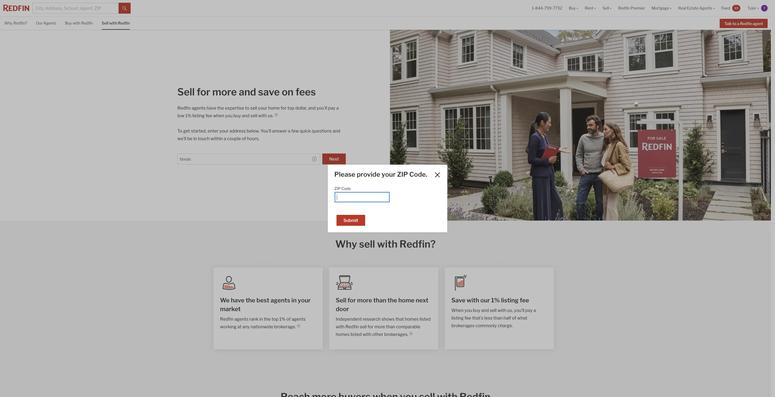 Task type: locate. For each thing, give the bounding box(es) containing it.
1 horizontal spatial homes
[[405, 317, 419, 322]]

more up research
[[357, 297, 372, 304]]

in inside to get started, enter your address below. you'll answer a few quick questions and we'll be in touch within a couple of hours.
[[194, 136, 197, 141]]

comparable
[[396, 325, 421, 330]]

1 vertical spatial why
[[336, 238, 357, 250]]

you'll up what
[[514, 308, 525, 313]]

0 horizontal spatial listing
[[193, 113, 205, 118]]

more up other
[[375, 325, 385, 330]]

agents
[[192, 106, 206, 111], [271, 297, 290, 304], [235, 317, 249, 322], [292, 317, 306, 322]]

0 horizontal spatial you
[[225, 113, 233, 118]]

agents right best
[[271, 297, 290, 304]]

your inside "dialog"
[[382, 171, 396, 179]]

home left next
[[399, 297, 415, 304]]

provide
[[357, 171, 381, 179]]

disclaimer image
[[275, 113, 278, 117], [410, 332, 413, 335]]

1 vertical spatial to
[[245, 106, 250, 111]]

listing inside 'when you buy and sell with us, you'll pay a listing fee that's less than half of what brokerages commonly charge.'
[[452, 316, 464, 321]]

your inside we have the best agents in your market
[[298, 297, 311, 304]]

listed up comparable at the right bottom of the page
[[420, 317, 431, 322]]

be
[[187, 136, 193, 141]]

you
[[225, 113, 233, 118], [465, 308, 472, 313]]

0 horizontal spatial zip
[[335, 186, 341, 191]]

1 vertical spatial home
[[399, 297, 415, 304]]

1 vertical spatial sell
[[177, 86, 195, 98]]

talk
[[725, 21, 732, 26]]

save
[[452, 297, 466, 304]]

brokerages
[[452, 323, 475, 329]]

0 vertical spatial listing
[[193, 113, 205, 118]]

0 horizontal spatial home
[[268, 106, 280, 111]]

more
[[212, 86, 237, 98], [357, 297, 372, 304], [375, 325, 385, 330]]

and
[[239, 86, 256, 98], [308, 106, 316, 111], [242, 113, 250, 118], [333, 129, 341, 134], [482, 308, 489, 313]]

1 vertical spatial redfin?
[[400, 238, 436, 250]]

1 vertical spatial you
[[465, 308, 472, 313]]

of
[[242, 136, 246, 141], [513, 316, 517, 321], [287, 317, 291, 322]]

0 vertical spatial to
[[733, 21, 737, 26]]

your up disclaimer icon
[[298, 297, 311, 304]]

pay
[[328, 106, 336, 111], [526, 308, 533, 313]]

redfin left premier
[[619, 6, 630, 10]]

1 horizontal spatial zip
[[397, 171, 408, 179]]

1 vertical spatial have
[[231, 297, 245, 304]]

than inside 'when you buy and sell with us, you'll pay a listing fee that's less than half of what brokerages commonly charge.'
[[494, 316, 503, 321]]

why for why sell with redfin?
[[336, 238, 357, 250]]

and inside to get started, enter your address below. you'll answer a few quick questions and we'll be in touch within a couple of hours.
[[333, 129, 341, 134]]

1 horizontal spatial buy
[[473, 308, 481, 313]]

1 vertical spatial zip
[[335, 186, 341, 191]]

the left best
[[246, 297, 255, 304]]

sell right buy with redfin
[[102, 21, 108, 25]]

1 vertical spatial 1%
[[492, 297, 500, 304]]

759-
[[545, 6, 553, 10]]

touch
[[198, 136, 210, 141]]

less
[[485, 316, 493, 321]]

your down save
[[258, 106, 267, 111]]

top inside redfin agents have the expertise to sell your home for top dollar, and you'll pay a low 1% listing fee when you buy and sell with us.
[[288, 106, 295, 111]]

with
[[73, 21, 80, 25], [109, 21, 117, 25], [258, 113, 267, 118], [377, 238, 398, 250], [467, 297, 480, 304], [498, 308, 507, 313], [336, 325, 345, 330], [363, 332, 372, 337]]

a
[[738, 21, 740, 26], [337, 106, 339, 111], [288, 129, 291, 134], [224, 136, 226, 141], [534, 308, 536, 313]]

0 horizontal spatial pay
[[328, 106, 336, 111]]

submit search image
[[123, 6, 127, 11]]

of inside 'when you buy and sell with us, you'll pay a listing fee that's less than half of what brokerages commonly charge.'
[[513, 316, 517, 321]]

of inside the redfin agents rank in the top 1% of agents working at any nationwide brokerage.
[[287, 317, 291, 322]]

1 horizontal spatial why
[[336, 238, 357, 250]]

us,
[[508, 308, 513, 313]]

2 vertical spatial than
[[386, 325, 396, 330]]

why
[[4, 21, 13, 25], [336, 238, 357, 250]]

redfin down submit search "icon"
[[118, 21, 130, 25]]

zip left 'code.'
[[397, 171, 408, 179]]

1 horizontal spatial sell
[[177, 86, 195, 98]]

1 vertical spatial top
[[272, 317, 279, 322]]

than up research
[[374, 297, 387, 304]]

0 vertical spatial 1%
[[186, 113, 192, 118]]

for
[[197, 86, 210, 98], [281, 106, 287, 111], [348, 297, 356, 304], [368, 325, 374, 330]]

0 vertical spatial you
[[225, 113, 233, 118]]

2 vertical spatial fee
[[465, 316, 472, 321]]

0 vertical spatial buy
[[234, 113, 241, 118]]

you right when
[[465, 308, 472, 313]]

0 vertical spatial zip
[[397, 171, 408, 179]]

more inside sell for more than the home next door
[[357, 297, 372, 304]]

fee left when in the top of the page
[[206, 113, 212, 118]]

home up us.
[[268, 106, 280, 111]]

0 vertical spatial disclaimer image
[[275, 113, 278, 117]]

listing down when
[[452, 316, 464, 321]]

1 vertical spatial in
[[292, 297, 297, 304]]

sell up low
[[177, 86, 195, 98]]

0 vertical spatial why
[[4, 21, 13, 25]]

0 horizontal spatial buy
[[234, 113, 241, 118]]

0 vertical spatial redfin?
[[13, 21, 27, 25]]

1 horizontal spatial pay
[[526, 308, 533, 313]]

your inside redfin agents have the expertise to sell your home for top dollar, and you'll pay a low 1% listing fee when you buy and sell with us.
[[258, 106, 267, 111]]

zip code
[[335, 186, 351, 191]]

1 vertical spatial buy
[[473, 308, 481, 313]]

buy
[[234, 113, 241, 118], [473, 308, 481, 313]]

have
[[207, 106, 217, 111], [231, 297, 245, 304]]

our agents
[[36, 21, 56, 25]]

your
[[258, 106, 267, 111], [220, 129, 229, 134], [382, 171, 396, 179], [298, 297, 311, 304]]

0 vertical spatial sell
[[102, 21, 108, 25]]

0 vertical spatial fee
[[206, 113, 212, 118]]

our
[[36, 21, 43, 25]]

of left hours.
[[242, 136, 246, 141]]

1 horizontal spatial disclaimer image
[[410, 332, 413, 335]]

brokerages.
[[385, 332, 409, 337]]

1 vertical spatial than
[[494, 316, 503, 321]]

0 horizontal spatial have
[[207, 106, 217, 111]]

1 vertical spatial fee
[[520, 297, 530, 304]]

1 horizontal spatial listing
[[452, 316, 464, 321]]

redfin left agent
[[741, 21, 753, 26]]

1 horizontal spatial redfin?
[[400, 238, 436, 250]]

more up 'expertise'
[[212, 86, 237, 98]]

redfin inside the redfin agents rank in the top 1% of agents working at any nationwide brokerage.
[[220, 317, 234, 322]]

0 vertical spatial home
[[268, 106, 280, 111]]

0 horizontal spatial more
[[212, 86, 237, 98]]

2 horizontal spatial of
[[513, 316, 517, 321]]

sell inside the sell with redfin link
[[102, 21, 108, 25]]

0 vertical spatial pay
[[328, 106, 336, 111]]

quick
[[300, 129, 311, 134]]

more for than
[[357, 297, 372, 304]]

1 horizontal spatial more
[[357, 297, 372, 304]]

0 horizontal spatial sell
[[102, 21, 108, 25]]

sell
[[102, 21, 108, 25], [177, 86, 195, 98], [336, 297, 347, 304]]

0 vertical spatial than
[[374, 297, 387, 304]]

1 horizontal spatial to
[[733, 21, 737, 26]]

brokerage.
[[274, 325, 296, 330]]

to right 'expertise'
[[245, 106, 250, 111]]

you'll inside redfin agents have the expertise to sell your home for top dollar, and you'll pay a low 1% listing fee when you buy and sell with us.
[[317, 106, 327, 111]]

0 horizontal spatial 1%
[[186, 113, 192, 118]]

redfin inside independent research shows that homes listed with redfin sell for more than comparable homes listed with other brokerages.
[[346, 325, 359, 330]]

than inside sell for more than the home next door
[[374, 297, 387, 304]]

and right questions
[[333, 129, 341, 134]]

an agent with customers in front of a redfin listing sign image
[[390, 30, 772, 221]]

2 horizontal spatial sell
[[336, 297, 347, 304]]

next
[[329, 157, 339, 162]]

listing inside redfin agents have the expertise to sell your home for top dollar, and you'll pay a low 1% listing fee when you buy and sell with us.
[[193, 113, 205, 118]]

1 vertical spatial more
[[357, 297, 372, 304]]

address
[[230, 129, 246, 134]]

listed
[[420, 317, 431, 322], [351, 332, 362, 337]]

1% inside the redfin agents rank in the top 1% of agents working at any nationwide brokerage.
[[280, 317, 286, 322]]

ZIP Code text field
[[337, 195, 388, 200]]

1 horizontal spatial in
[[260, 317, 263, 322]]

to inside redfin agents have the expertise to sell your home for top dollar, and you'll pay a low 1% listing fee when you buy and sell with us.
[[245, 106, 250, 111]]

sell
[[250, 106, 257, 111], [251, 113, 257, 118], [359, 238, 375, 250], [490, 308, 497, 313], [360, 325, 367, 330]]

than down shows
[[386, 325, 396, 330]]

you'll right "dollar,"
[[317, 106, 327, 111]]

in inside we have the best agents in your market
[[292, 297, 297, 304]]

you inside 'when you buy and sell with us, you'll pay a listing fee that's less than half of what brokerages commonly charge.'
[[465, 308, 472, 313]]

fee up brokerages
[[465, 316, 472, 321]]

2 vertical spatial listing
[[452, 316, 464, 321]]

Enter your street address search field
[[177, 154, 320, 165]]

redfin up low
[[177, 106, 191, 111]]

1 horizontal spatial fee
[[465, 316, 472, 321]]

0 horizontal spatial top
[[272, 317, 279, 322]]

your up within
[[220, 129, 229, 134]]

disclaimer image for dollar,
[[275, 113, 278, 117]]

talk to a redfin agent button
[[720, 19, 768, 28]]

why sell with redfin?
[[336, 238, 436, 250]]

top
[[288, 106, 295, 111], [272, 317, 279, 322]]

listing up us,
[[501, 297, 519, 304]]

844-
[[536, 6, 545, 10]]

agents up 'started,'
[[192, 106, 206, 111]]

0 vertical spatial more
[[212, 86, 237, 98]]

and up 'expertise'
[[239, 86, 256, 98]]

0 vertical spatial you'll
[[317, 106, 327, 111]]

sell for more than the home next door
[[336, 297, 429, 313]]

why for why redfin?
[[4, 21, 13, 25]]

than
[[374, 297, 387, 304], [494, 316, 503, 321], [386, 325, 396, 330]]

redfin down independent
[[346, 325, 359, 330]]

0 horizontal spatial in
[[194, 136, 197, 141]]

below.
[[247, 129, 260, 134]]

we have the best agents in your market link
[[220, 296, 316, 314]]

2 horizontal spatial fee
[[520, 297, 530, 304]]

us.
[[268, 113, 274, 118]]

listed down independent
[[351, 332, 362, 337]]

0 horizontal spatial redfin?
[[13, 21, 27, 25]]

in
[[194, 136, 197, 141], [292, 297, 297, 304], [260, 317, 263, 322]]

0 vertical spatial have
[[207, 106, 217, 111]]

1% up brokerage.
[[280, 317, 286, 322]]

have up when in the top of the page
[[207, 106, 217, 111]]

zip left code
[[335, 186, 341, 191]]

1-
[[532, 6, 536, 10]]

sell for sell for more and save on fees
[[177, 86, 195, 98]]

redfin up the working
[[220, 317, 234, 322]]

sell with redfin link
[[102, 17, 130, 29]]

redfin premier button
[[615, 0, 649, 16]]

low
[[177, 113, 185, 118]]

agents inside we have the best agents in your market
[[271, 297, 290, 304]]

2 vertical spatial sell
[[336, 297, 347, 304]]

sell inside independent research shows that homes listed with redfin sell for more than comparable homes listed with other brokerages.
[[360, 325, 367, 330]]

fee inside redfin agents have the expertise to sell your home for top dollar, and you'll pay a low 1% listing fee when you buy and sell with us.
[[206, 113, 212, 118]]

have up market
[[231, 297, 245, 304]]

save with our 1% listing fee
[[452, 297, 530, 304]]

your right provide
[[382, 171, 396, 179]]

0 horizontal spatial fee
[[206, 113, 212, 118]]

buy up that's
[[473, 308, 481, 313]]

the
[[217, 106, 224, 111], [246, 297, 255, 304], [388, 297, 397, 304], [264, 317, 271, 322]]

started,
[[191, 129, 207, 134]]

please provide your zip code.
[[335, 171, 428, 179]]

disclaimer image for than
[[410, 332, 413, 335]]

sell with redfin
[[102, 21, 130, 25]]

2 vertical spatial 1%
[[280, 317, 286, 322]]

2 horizontal spatial listing
[[501, 297, 519, 304]]

our
[[481, 297, 490, 304]]

of right half
[[513, 316, 517, 321]]

with inside redfin agents have the expertise to sell your home for top dollar, and you'll pay a low 1% listing fee when you buy and sell with us.
[[258, 113, 267, 118]]

1 horizontal spatial of
[[287, 317, 291, 322]]

for inside sell for more than the home next door
[[348, 297, 356, 304]]

top up brokerage.
[[272, 317, 279, 322]]

0 horizontal spatial disclaimer image
[[275, 113, 278, 117]]

1 horizontal spatial you
[[465, 308, 472, 313]]

few
[[291, 129, 299, 134]]

disclaimer image down comparable at the right bottom of the page
[[410, 332, 413, 335]]

buy down 'expertise'
[[234, 113, 241, 118]]

to right talk
[[733, 21, 737, 26]]

1 horizontal spatial have
[[231, 297, 245, 304]]

of inside to get started, enter your address below. you'll answer a few quick questions and we'll be in touch within a couple of hours.
[[242, 136, 246, 141]]

fee
[[206, 113, 212, 118], [520, 297, 530, 304], [465, 316, 472, 321]]

0 horizontal spatial you'll
[[317, 106, 327, 111]]

0 horizontal spatial why
[[4, 21, 13, 25]]

fee up what
[[520, 297, 530, 304]]

hours.
[[247, 136, 260, 141]]

we'll
[[177, 136, 187, 141]]

the up when in the top of the page
[[217, 106, 224, 111]]

2 vertical spatial more
[[375, 325, 385, 330]]

sell up door at the left bottom
[[336, 297, 347, 304]]

1 horizontal spatial home
[[399, 297, 415, 304]]

of up brokerage.
[[287, 317, 291, 322]]

that's
[[473, 316, 484, 321]]

homes up comparable at the right bottom of the page
[[405, 317, 419, 322]]

sell inside sell for more than the home next door
[[336, 297, 347, 304]]

2 horizontal spatial more
[[375, 325, 385, 330]]

2 horizontal spatial in
[[292, 297, 297, 304]]

1 vertical spatial listed
[[351, 332, 362, 337]]

when you buy and sell with us, you'll pay a listing fee that's less than half of what brokerages commonly charge.
[[452, 308, 536, 329]]

the up shows
[[388, 297, 397, 304]]

0 vertical spatial listed
[[420, 317, 431, 322]]

0 vertical spatial in
[[194, 136, 197, 141]]

1 vertical spatial homes
[[336, 332, 350, 337]]

the up nationwide
[[264, 317, 271, 322]]

0 horizontal spatial of
[[242, 136, 246, 141]]

top left "dollar,"
[[288, 106, 295, 111]]

1 horizontal spatial 1%
[[280, 317, 286, 322]]

independent
[[336, 317, 362, 322]]

save
[[258, 86, 280, 98]]

than left half
[[494, 316, 503, 321]]

research
[[363, 317, 381, 322]]

pay up questions
[[328, 106, 336, 111]]

1 vertical spatial disclaimer image
[[410, 332, 413, 335]]

1% right low
[[186, 113, 192, 118]]

0 horizontal spatial to
[[245, 106, 250, 111]]

1% right 'our'
[[492, 297, 500, 304]]

0 vertical spatial top
[[288, 106, 295, 111]]

on
[[282, 86, 294, 98]]

talk to a redfin agent
[[725, 21, 764, 26]]

1 vertical spatial pay
[[526, 308, 533, 313]]

1 horizontal spatial you'll
[[514, 308, 525, 313]]

2 vertical spatial in
[[260, 317, 263, 322]]

1 vertical spatial you'll
[[514, 308, 525, 313]]

pay up what
[[526, 308, 533, 313]]

2 horizontal spatial 1%
[[492, 297, 500, 304]]

1 horizontal spatial top
[[288, 106, 295, 111]]

buy
[[65, 21, 72, 25]]

you down 'expertise'
[[225, 113, 233, 118]]

disclaimer image right us.
[[275, 113, 278, 117]]

nationwide
[[251, 325, 273, 330]]

listing up 'started,'
[[193, 113, 205, 118]]

than inside independent research shows that homes listed with redfin sell for more than comparable homes listed with other brokerages.
[[386, 325, 396, 330]]

homes down independent
[[336, 332, 350, 337]]

and up less
[[482, 308, 489, 313]]



Task type: vqa. For each thing, say whether or not it's contained in the screenshot.
bottommost El
no



Task type: describe. For each thing, give the bounding box(es) containing it.
redfin premier
[[619, 6, 646, 10]]

the inside redfin agents have the expertise to sell your home for top dollar, and you'll pay a low 1% listing fee when you buy and sell with us.
[[217, 106, 224, 111]]

next button
[[323, 154, 346, 165]]

why redfin?
[[4, 21, 27, 25]]

fees
[[296, 86, 316, 98]]

0 horizontal spatial homes
[[336, 332, 350, 337]]

our agents link
[[36, 17, 56, 29]]

redfin inside redfin agents have the expertise to sell your home for top dollar, and you'll pay a low 1% listing fee when you buy and sell with us.
[[177, 106, 191, 111]]

zip code element
[[335, 184, 388, 192]]

1% inside save with our 1% listing fee link
[[492, 297, 500, 304]]

sell inside 'when you buy and sell with us, you'll pay a listing fee that's less than half of what brokerages commonly charge.'
[[490, 308, 497, 313]]

a inside redfin agents have the expertise to sell your home for top dollar, and you'll pay a low 1% listing fee when you buy and sell with us.
[[337, 106, 339, 111]]

code.
[[410, 171, 428, 179]]

13
[[735, 6, 739, 10]]

pay inside 'when you buy and sell with us, you'll pay a listing fee that's less than half of what brokerages commonly charge.'
[[526, 308, 533, 313]]

buy inside 'when you buy and sell with us, you'll pay a listing fee that's less than half of what brokerages commonly charge.'
[[473, 308, 481, 313]]

working
[[220, 325, 237, 330]]

a inside 'when you buy and sell with us, you'll pay a listing fee that's less than half of what brokerages commonly charge.'
[[534, 308, 536, 313]]

to
[[177, 129, 182, 134]]

0 horizontal spatial listed
[[351, 332, 362, 337]]

in inside the redfin agents rank in the top 1% of agents working at any nationwide brokerage.
[[260, 317, 263, 322]]

feed
[[722, 6, 731, 10]]

premier
[[631, 6, 646, 10]]

the inside sell for more than the home next door
[[388, 297, 397, 304]]

charge.
[[498, 323, 513, 329]]

agents
[[43, 21, 56, 25]]

get
[[183, 129, 190, 134]]

why redfin? link
[[4, 17, 27, 29]]

answer
[[272, 129, 287, 134]]

illustration of a bag of money image
[[336, 274, 353, 292]]

save with our 1% listing fee link
[[452, 296, 548, 305]]

a inside button
[[738, 21, 740, 26]]

pay inside redfin agents have the expertise to sell your home for top dollar, and you'll pay a low 1% listing fee when you buy and sell with us.
[[328, 106, 336, 111]]

and inside 'when you buy and sell with us, you'll pay a listing fee that's less than half of what brokerages commonly charge.'
[[482, 308, 489, 313]]

more for and
[[212, 86, 237, 98]]

the inside we have the best agents in your market
[[246, 297, 255, 304]]

City, Address, School, Agent, ZIP search field
[[32, 3, 119, 14]]

for inside redfin agents have the expertise to sell your home for top dollar, and you'll pay a low 1% listing fee when you buy and sell with us.
[[281, 106, 287, 111]]

you'll inside 'when you buy and sell with us, you'll pay a listing fee that's less than half of what brokerages commonly charge.'
[[514, 308, 525, 313]]

1-844-759-7732 link
[[532, 6, 563, 10]]

expertise
[[225, 106, 244, 111]]

when
[[452, 308, 464, 313]]

agent
[[753, 21, 764, 26]]

within
[[211, 136, 223, 141]]

next
[[416, 297, 429, 304]]

buy inside redfin agents have the expertise to sell your home for top dollar, and you'll pay a low 1% listing fee when you buy and sell with us.
[[234, 113, 241, 118]]

buy with redfin link
[[65, 17, 93, 29]]

dollar,
[[296, 106, 307, 111]]

sell for sell with redfin
[[102, 21, 108, 25]]

submit button
[[337, 215, 365, 226]]

please provide your zip code. element
[[335, 171, 428, 179]]

1 horizontal spatial listed
[[420, 317, 431, 322]]

1-844-759-7732
[[532, 6, 563, 10]]

fee inside 'when you buy and sell with us, you'll pay a listing fee that's less than half of what brokerages commonly charge.'
[[465, 316, 472, 321]]

questions
[[312, 129, 332, 134]]

we have the best agents in your market
[[220, 297, 311, 313]]

top inside the redfin agents rank in the top 1% of agents working at any nationwide brokerage.
[[272, 317, 279, 322]]

sell for sell for more than the home next door
[[336, 297, 347, 304]]

0 vertical spatial homes
[[405, 317, 419, 322]]

agents inside redfin agents have the expertise to sell your home for top dollar, and you'll pay a low 1% listing fee when you buy and sell with us.
[[192, 106, 206, 111]]

best
[[257, 297, 270, 304]]

home inside redfin agents have the expertise to sell your home for top dollar, and you'll pay a low 1% listing fee when you buy and sell with us.
[[268, 106, 280, 111]]

have inside redfin agents have the expertise to sell your home for top dollar, and you'll pay a low 1% listing fee when you buy and sell with us.
[[207, 106, 217, 111]]

to inside button
[[733, 21, 737, 26]]

independent research shows that homes listed with redfin sell for more than comparable homes listed with other brokerages.
[[336, 317, 431, 337]]

user photo image
[[762, 5, 768, 11]]

commonly
[[476, 323, 497, 329]]

sell for more and save on fees
[[177, 86, 316, 98]]

code
[[342, 186, 351, 191]]

please provide your zip code. dialog
[[328, 165, 448, 233]]

buy with redfin
[[65, 21, 93, 25]]

that
[[396, 317, 404, 322]]

redfin agents have the expertise to sell your home for top dollar, and you'll pay a low 1% listing fee when you buy and sell with us.
[[177, 106, 339, 118]]

home inside sell for more than the home next door
[[399, 297, 415, 304]]

what
[[518, 316, 528, 321]]

agents up at
[[235, 317, 249, 322]]

with inside 'when you buy and sell with us, you'll pay a listing fee that's less than half of what brokerages commonly charge.'
[[498, 308, 507, 313]]

sell for more than the home next door link
[[336, 296, 432, 314]]

your inside to get started, enter your address below. you'll answer a few quick questions and we'll be in touch within a couple of hours.
[[220, 129, 229, 134]]

you'll
[[261, 129, 271, 134]]

7732
[[553, 6, 563, 10]]

have inside we have the best agents in your market
[[231, 297, 245, 304]]

for inside independent research shows that homes listed with redfin sell for more than comparable homes listed with other brokerages.
[[368, 325, 374, 330]]

redfin inside button
[[741, 21, 753, 26]]

redfin inside button
[[619, 6, 630, 10]]

more inside independent research shows that homes listed with redfin sell for more than comparable homes listed with other brokerages.
[[375, 325, 385, 330]]

shows
[[382, 317, 395, 322]]

the inside the redfin agents rank in the top 1% of agents working at any nationwide brokerage.
[[264, 317, 271, 322]]

and right "dollar,"
[[308, 106, 316, 111]]

submit
[[344, 218, 359, 223]]

redfin right "buy"
[[81, 21, 93, 25]]

any
[[243, 325, 250, 330]]

at
[[238, 325, 242, 330]]

disclaimer image
[[297, 325, 301, 328]]

half
[[504, 316, 512, 321]]

door
[[336, 306, 349, 313]]

illustration of a yard sign image
[[452, 274, 469, 292]]

1% inside redfin agents have the expertise to sell your home for top dollar, and you'll pay a low 1% listing fee when you buy and sell with us.
[[186, 113, 192, 118]]

and down 'expertise'
[[242, 113, 250, 118]]

when
[[213, 113, 224, 118]]

rank
[[250, 317, 259, 322]]

redfin agents rank in the top 1% of agents working at any nationwide brokerage.
[[220, 317, 306, 330]]

agents up disclaimer icon
[[292, 317, 306, 322]]

market
[[220, 306, 241, 313]]

you inside redfin agents have the expertise to sell your home for top dollar, and you'll pay a low 1% listing fee when you buy and sell with us.
[[225, 113, 233, 118]]

search input image
[[312, 157, 317, 162]]

1 vertical spatial listing
[[501, 297, 519, 304]]

enter
[[208, 129, 219, 134]]

other
[[373, 332, 384, 337]]

illustration of the best agents image
[[220, 274, 238, 292]]

we
[[220, 297, 230, 304]]

please
[[335, 171, 356, 179]]

couple
[[227, 136, 241, 141]]



